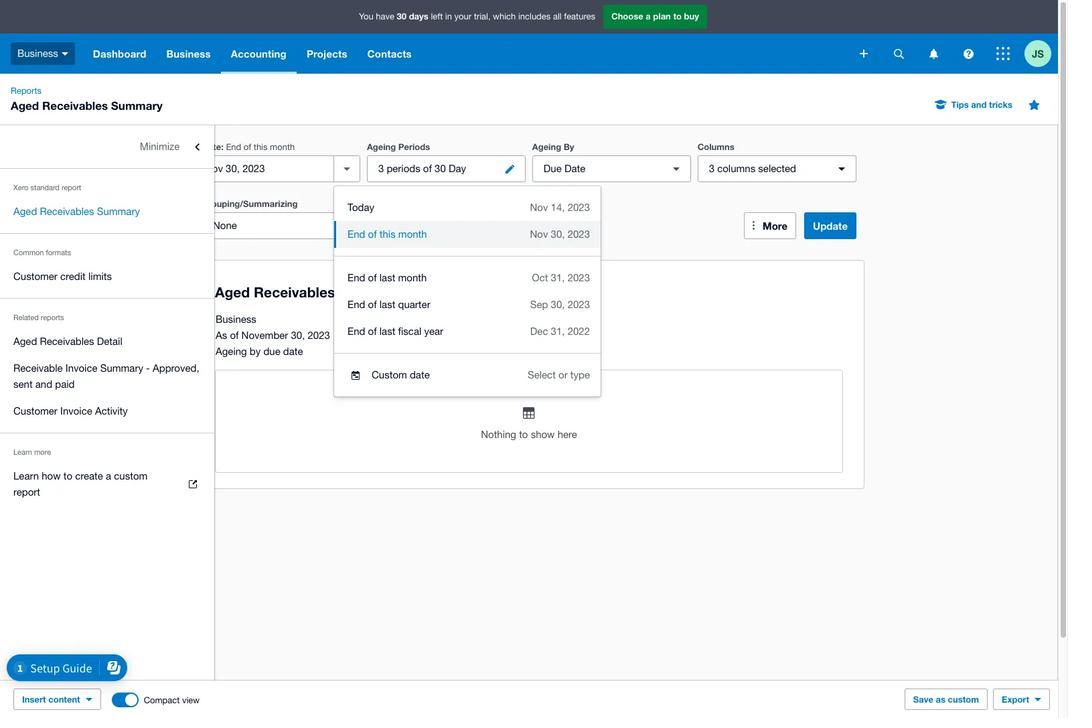 Task type: locate. For each thing, give the bounding box(es) containing it.
0 horizontal spatial ageing
[[216, 346, 247, 357]]

30, down the 14,
[[551, 229, 565, 240]]

1 vertical spatial month
[[399, 229, 427, 240]]

2022
[[568, 326, 590, 337]]

0 horizontal spatial svg image
[[860, 50, 868, 58]]

business
[[17, 47, 58, 59], [167, 48, 211, 60], [216, 314, 257, 325]]

0 vertical spatial to
[[674, 11, 682, 22]]

0 vertical spatial and
[[972, 99, 987, 110]]

you
[[359, 12, 374, 22]]

dec
[[531, 326, 548, 337]]

0 vertical spatial nov
[[530, 202, 548, 213]]

30
[[397, 11, 407, 22], [435, 163, 446, 174]]

sep
[[531, 299, 548, 310]]

summary up minimize
[[111, 99, 163, 113]]

aged down reports "link"
[[11, 99, 39, 113]]

1 horizontal spatial 30
[[435, 163, 446, 174]]

31, right dec
[[551, 326, 565, 337]]

more
[[763, 220, 788, 232]]

1 horizontal spatial ageing
[[367, 141, 396, 152]]

2 last from the top
[[380, 299, 396, 310]]

and inside button
[[972, 99, 987, 110]]

end
[[226, 142, 241, 152], [348, 229, 365, 240], [348, 272, 365, 283], [348, 299, 365, 310], [348, 326, 365, 337]]

insert content button
[[13, 689, 101, 710]]

and down receivable
[[35, 379, 52, 390]]

navigation containing dashboard
[[83, 34, 851, 74]]

3 columns selected
[[709, 163, 797, 174]]

summary inside reports aged receivables summary
[[111, 99, 163, 113]]

1 vertical spatial last
[[380, 299, 396, 310]]

end up end of last quarter
[[348, 272, 365, 283]]

oct
[[532, 272, 548, 283]]

date right minimize
[[202, 141, 221, 152]]

receivable
[[13, 363, 63, 374]]

1 nov from the top
[[530, 202, 548, 213]]

1 last from the top
[[380, 272, 396, 283]]

0 horizontal spatial business
[[17, 47, 58, 59]]

end down 'today'
[[348, 229, 365, 240]]

invoice up the paid
[[66, 363, 98, 374]]

2 vertical spatial summary
[[100, 363, 143, 374]]

save as custom
[[914, 694, 980, 705]]

last for quarter
[[380, 299, 396, 310]]

1 3 from the left
[[379, 163, 384, 174]]

1 horizontal spatial report
[[62, 184, 81, 192]]

svg image
[[997, 47, 1011, 60], [930, 49, 938, 59], [964, 49, 974, 59], [62, 52, 68, 55]]

1 vertical spatial custom
[[949, 694, 980, 705]]

0 vertical spatial 30
[[397, 11, 407, 22]]

2 nov from the top
[[530, 229, 548, 240]]

3 for 3 columns selected
[[709, 163, 715, 174]]

custom inside learn how to create a custom report
[[114, 470, 148, 482]]

trial,
[[474, 12, 491, 22]]

1 horizontal spatial date
[[410, 369, 430, 381]]

banner containing js
[[0, 0, 1059, 74]]

to
[[674, 11, 682, 22], [519, 429, 528, 440], [63, 470, 72, 482]]

2 vertical spatial 30,
[[291, 330, 305, 341]]

receivables inside reports aged receivables summary
[[42, 99, 108, 113]]

nov for nov 30, 2023
[[530, 229, 548, 240]]

days
[[409, 11, 429, 22]]

due date
[[544, 163, 586, 174]]

31, for dec
[[551, 326, 565, 337]]

of down end of last quarter
[[368, 326, 377, 337]]

aged down related
[[13, 336, 37, 347]]

aged receivables detail link
[[0, 328, 214, 355]]

2 3 from the left
[[709, 163, 715, 174]]

report down learn more
[[13, 486, 40, 498]]

and right tips
[[972, 99, 987, 110]]

0 horizontal spatial 30
[[397, 11, 407, 22]]

end inside the date : end of this month
[[226, 142, 241, 152]]

all
[[553, 12, 562, 22]]

end of last quarter
[[348, 299, 431, 310]]

1 horizontal spatial date
[[565, 163, 586, 174]]

0 vertical spatial report
[[62, 184, 81, 192]]

group
[[334, 186, 601, 397]]

columns
[[698, 141, 735, 152]]

tricks
[[990, 99, 1013, 110]]

1 horizontal spatial 3
[[709, 163, 715, 174]]

month up select end date field
[[270, 142, 295, 152]]

approved,
[[153, 363, 199, 374]]

due
[[264, 346, 281, 357]]

invoice down the paid
[[60, 405, 92, 417]]

30 inside button
[[435, 163, 446, 174]]

minimize
[[140, 141, 180, 152]]

aged
[[11, 99, 39, 113], [13, 206, 37, 217], [13, 336, 37, 347]]

1 learn from the top
[[13, 448, 32, 456]]

2 learn from the top
[[13, 470, 39, 482]]

last
[[380, 272, 396, 283], [380, 299, 396, 310], [380, 326, 396, 337]]

summary inside receivable invoice summary - approved, sent and paid
[[100, 363, 143, 374]]

of right as
[[230, 330, 239, 341]]

2023 down the 'nov 14, 2023'
[[568, 229, 590, 240]]

2 31, from the top
[[551, 326, 565, 337]]

summary for invoice
[[100, 363, 143, 374]]

to left buy
[[674, 11, 682, 22]]

1 vertical spatial 30,
[[551, 299, 565, 310]]

compact view
[[144, 695, 200, 705]]

0 horizontal spatial to
[[63, 470, 72, 482]]

customer for customer invoice activity
[[13, 405, 58, 417]]

of
[[244, 142, 251, 152], [423, 163, 432, 174], [368, 229, 377, 240], [368, 272, 377, 283], [368, 299, 377, 310], [368, 326, 377, 337], [230, 330, 239, 341]]

0 horizontal spatial a
[[106, 470, 111, 482]]

1 vertical spatial report
[[13, 486, 40, 498]]

date
[[202, 141, 221, 152], [565, 163, 586, 174]]

a right create
[[106, 470, 111, 482]]

content
[[48, 694, 80, 705]]

0 vertical spatial date
[[283, 346, 303, 357]]

end right :
[[226, 142, 241, 152]]

receivables down reports "link"
[[42, 99, 108, 113]]

ageing left by
[[533, 141, 562, 152]]

receivables for detail
[[40, 336, 94, 347]]

2 horizontal spatial business
[[216, 314, 257, 325]]

end down end of last quarter
[[348, 326, 365, 337]]

2023 up sep 30, 2023
[[568, 272, 590, 283]]

1 vertical spatial date
[[565, 163, 586, 174]]

2023 up 2022
[[568, 299, 590, 310]]

learn left more
[[13, 448, 32, 456]]

1 vertical spatial summary
[[97, 206, 140, 217]]

a left plan
[[646, 11, 651, 22]]

0 horizontal spatial this
[[254, 142, 268, 152]]

svg image inside business popup button
[[62, 52, 68, 55]]

activity
[[95, 405, 128, 417]]

summary left "-"
[[100, 363, 143, 374]]

0 vertical spatial customer
[[13, 271, 58, 282]]

nothing
[[481, 429, 517, 440]]

of right :
[[244, 142, 251, 152]]

1 horizontal spatial business
[[167, 48, 211, 60]]

summary
[[111, 99, 163, 113], [97, 206, 140, 217], [100, 363, 143, 374]]

summary down "minimize" button
[[97, 206, 140, 217]]

ageing up periods in the top left of the page
[[367, 141, 396, 152]]

0 vertical spatial 30,
[[551, 229, 565, 240]]

year
[[424, 326, 444, 337]]

dec 31, 2022
[[531, 326, 590, 337]]

custom right the as
[[949, 694, 980, 705]]

2 vertical spatial last
[[380, 326, 396, 337]]

31, for oct
[[551, 272, 565, 283]]

to inside banner
[[674, 11, 682, 22]]

save
[[914, 694, 934, 705]]

1 vertical spatial a
[[106, 470, 111, 482]]

nov left the 14,
[[530, 202, 548, 213]]

related reports
[[13, 314, 64, 322]]

31, right oct
[[551, 272, 565, 283]]

1 horizontal spatial to
[[519, 429, 528, 440]]

2 customer from the top
[[13, 405, 58, 417]]

learn down learn more
[[13, 470, 39, 482]]

business inside popup button
[[17, 47, 58, 59]]

receivables
[[42, 99, 108, 113], [40, 206, 94, 217], [40, 336, 94, 347]]

1 vertical spatial 30
[[435, 163, 446, 174]]

2 horizontal spatial to
[[674, 11, 682, 22]]

date right due on the top
[[283, 346, 303, 357]]

last left fiscal
[[380, 326, 396, 337]]

plan
[[654, 11, 671, 22]]

in
[[446, 12, 452, 22]]

1 vertical spatial receivables
[[40, 206, 94, 217]]

choose a plan to buy
[[612, 11, 700, 22]]

1 horizontal spatial and
[[972, 99, 987, 110]]

customer down "sent"
[[13, 405, 58, 417]]

reports aged receivables summary
[[11, 86, 163, 113]]

0 vertical spatial invoice
[[66, 363, 98, 374]]

3 inside 3 periods of 30 day button
[[379, 163, 384, 174]]

custom
[[372, 369, 407, 381]]

this up end of last month
[[380, 229, 396, 240]]

0 horizontal spatial and
[[35, 379, 52, 390]]

0 vertical spatial last
[[380, 272, 396, 283]]

detail
[[97, 336, 122, 347]]

0 vertical spatial receivables
[[42, 99, 108, 113]]

1 horizontal spatial a
[[646, 11, 651, 22]]

of right periods in the top left of the page
[[423, 163, 432, 174]]

this
[[254, 142, 268, 152], [380, 229, 396, 240]]

nov
[[530, 202, 548, 213], [530, 229, 548, 240]]

this up select end date field
[[254, 142, 268, 152]]

nov 14, 2023
[[530, 202, 590, 213]]

3 down columns
[[709, 163, 715, 174]]

as
[[216, 330, 227, 341]]

customer credit limits link
[[0, 263, 214, 290]]

of inside business as of november 30, 2023 ageing by due date
[[230, 330, 239, 341]]

1 vertical spatial learn
[[13, 470, 39, 482]]

date right the custom at the left bottom of the page
[[410, 369, 430, 381]]

3 periods of 30 day
[[379, 163, 466, 174]]

report up aged receivables summary
[[62, 184, 81, 192]]

js
[[1033, 47, 1045, 59]]

0 vertical spatial aged
[[11, 99, 39, 113]]

0 vertical spatial a
[[646, 11, 651, 22]]

features
[[564, 12, 596, 22]]

receivables down reports at the left top of the page
[[40, 336, 94, 347]]

last up end of last quarter
[[380, 272, 396, 283]]

2023 right november
[[308, 330, 330, 341]]

month up end of last month
[[399, 229, 427, 240]]

svg image
[[894, 49, 904, 59], [860, 50, 868, 58]]

1 vertical spatial to
[[519, 429, 528, 440]]

0 horizontal spatial date
[[283, 346, 303, 357]]

related
[[13, 314, 39, 322]]

0 vertical spatial learn
[[13, 448, 32, 456]]

1 vertical spatial this
[[380, 229, 396, 240]]

banner
[[0, 0, 1059, 74]]

date
[[283, 346, 303, 357], [410, 369, 430, 381]]

select or type
[[528, 369, 590, 381]]

1 vertical spatial nov
[[530, 229, 548, 240]]

list box containing today
[[334, 186, 601, 397]]

ageing down as
[[216, 346, 247, 357]]

or
[[559, 369, 568, 381]]

aged for aged receivables summary
[[13, 206, 37, 217]]

to right how
[[63, 470, 72, 482]]

1 customer from the top
[[13, 271, 58, 282]]

to left "show"
[[519, 429, 528, 440]]

report
[[62, 184, 81, 192], [13, 486, 40, 498]]

1 vertical spatial 31,
[[551, 326, 565, 337]]

remove from favorites image
[[1021, 91, 1048, 118]]

30 left day
[[435, 163, 446, 174]]

3 last from the top
[[380, 326, 396, 337]]

0 vertical spatial date
[[202, 141, 221, 152]]

ageing for ageing periods
[[367, 141, 396, 152]]

a inside banner
[[646, 11, 651, 22]]

2 vertical spatial receivables
[[40, 336, 94, 347]]

credit
[[60, 271, 86, 282]]

30, right sep
[[551, 299, 565, 310]]

1 vertical spatial aged
[[13, 206, 37, 217]]

3 left periods in the top left of the page
[[379, 163, 384, 174]]

end down end of last month
[[348, 299, 365, 310]]

invoice for customer
[[60, 405, 92, 417]]

2023 inside business as of november 30, 2023 ageing by due date
[[308, 330, 330, 341]]

0 horizontal spatial report
[[13, 486, 40, 498]]

navigation
[[83, 34, 851, 74]]

1 vertical spatial invoice
[[60, 405, 92, 417]]

projects button
[[297, 34, 358, 74]]

0 vertical spatial this
[[254, 142, 268, 152]]

1 horizontal spatial custom
[[949, 694, 980, 705]]

0 horizontal spatial 3
[[379, 163, 384, 174]]

month
[[270, 142, 295, 152], [399, 229, 427, 240], [398, 272, 427, 283]]

2 vertical spatial aged
[[13, 336, 37, 347]]

customer invoice activity
[[13, 405, 128, 417]]

due date button
[[533, 155, 691, 182]]

learn inside learn how to create a custom report
[[13, 470, 39, 482]]

0 horizontal spatial custom
[[114, 470, 148, 482]]

aged down xero
[[13, 206, 37, 217]]

1 31, from the top
[[551, 272, 565, 283]]

last down end of last month
[[380, 299, 396, 310]]

nov 30, 2023
[[530, 229, 590, 240]]

left
[[431, 12, 443, 22]]

2 vertical spatial to
[[63, 470, 72, 482]]

more
[[34, 448, 51, 456]]

end for end of last quarter
[[348, 299, 365, 310]]

2 horizontal spatial ageing
[[533, 141, 562, 152]]

30, right november
[[291, 330, 305, 341]]

report inside learn how to create a custom report
[[13, 486, 40, 498]]

2023 right the 14,
[[568, 202, 590, 213]]

includes
[[519, 12, 551, 22]]

tips
[[952, 99, 969, 110]]

invoice inside receivable invoice summary - approved, sent and paid
[[66, 363, 98, 374]]

0 vertical spatial custom
[[114, 470, 148, 482]]

date inside business as of november 30, 2023 ageing by due date
[[283, 346, 303, 357]]

date right "due"
[[565, 163, 586, 174]]

month up quarter on the top left
[[398, 272, 427, 283]]

xero standard report
[[13, 184, 81, 192]]

list box
[[334, 186, 601, 397]]

js button
[[1025, 34, 1059, 74]]

end for end of last month
[[348, 272, 365, 283]]

custom
[[114, 470, 148, 482], [949, 694, 980, 705]]

0 vertical spatial month
[[270, 142, 295, 152]]

by
[[564, 141, 575, 152]]

1 vertical spatial customer
[[13, 405, 58, 417]]

customer down common formats
[[13, 271, 58, 282]]

30, inside business as of november 30, 2023 ageing by due date
[[291, 330, 305, 341]]

custom right create
[[114, 470, 148, 482]]

0 vertical spatial summary
[[111, 99, 163, 113]]

receivables down the xero standard report
[[40, 206, 94, 217]]

learn how to create a custom report
[[13, 470, 148, 498]]

30 right 'have'
[[397, 11, 407, 22]]

1 vertical spatial and
[[35, 379, 52, 390]]

nov down the 'nov 14, 2023'
[[530, 229, 548, 240]]

2 vertical spatial month
[[398, 272, 427, 283]]

end for end of this month
[[348, 229, 365, 240]]

0 vertical spatial 31,
[[551, 272, 565, 283]]



Task type: vqa. For each thing, say whether or not it's contained in the screenshot.


Task type: describe. For each thing, give the bounding box(es) containing it.
nov for nov 14, 2023
[[530, 202, 548, 213]]

paid
[[55, 379, 75, 390]]

dashboard link
[[83, 34, 157, 74]]

of up end of last quarter
[[368, 272, 377, 283]]

date inside popup button
[[565, 163, 586, 174]]

ageing for ageing by
[[533, 141, 562, 152]]

1 horizontal spatial this
[[380, 229, 396, 240]]

2023 for nov 14, 2023
[[568, 202, 590, 213]]

dashboard
[[93, 48, 146, 60]]

accounting button
[[221, 34, 297, 74]]

common formats
[[13, 249, 71, 257]]

list of convenience dates image
[[334, 155, 360, 182]]

3 for 3 periods of 30 day
[[379, 163, 384, 174]]

last for month
[[380, 272, 396, 283]]

november
[[242, 330, 288, 341]]

ageing by
[[533, 141, 575, 152]]

2023 for nov 30, 2023
[[568, 229, 590, 240]]

learn for learn more
[[13, 448, 32, 456]]

aged for aged receivables detail
[[13, 336, 37, 347]]

sep 30, 2023
[[531, 299, 590, 310]]

reports link
[[5, 84, 47, 98]]

learn for learn how to create a custom report
[[13, 470, 39, 482]]

tips and tricks button
[[928, 94, 1021, 115]]

projects
[[307, 48, 348, 60]]

end of last month
[[348, 272, 427, 283]]

navigation inside banner
[[83, 34, 851, 74]]

ageing periods
[[367, 141, 430, 152]]

contacts button
[[358, 34, 422, 74]]

1 horizontal spatial svg image
[[894, 49, 904, 59]]

none button
[[202, 212, 360, 239]]

more button
[[745, 212, 797, 239]]

compact
[[144, 695, 180, 705]]

due
[[544, 163, 562, 174]]

you have 30 days left in your trial, which includes all features
[[359, 11, 596, 22]]

receivable invoice summary - approved, sent and paid
[[13, 363, 199, 390]]

end of this month
[[348, 229, 427, 240]]

end for end of last fiscal year
[[348, 326, 365, 337]]

today
[[348, 202, 375, 213]]

learn how to create a custom report link
[[0, 463, 214, 506]]

2023 for oct 31, 2023
[[568, 272, 590, 283]]

30, for nov
[[551, 229, 565, 240]]

export
[[1003, 694, 1030, 705]]

your
[[455, 12, 472, 22]]

month for end of this month
[[399, 229, 427, 240]]

type
[[571, 369, 590, 381]]

custom inside button
[[949, 694, 980, 705]]

of inside button
[[423, 163, 432, 174]]

customer credit limits
[[13, 271, 112, 282]]

receivables for summary
[[40, 206, 94, 217]]

receivable invoice summary - approved, sent and paid link
[[0, 355, 214, 398]]

export button
[[994, 689, 1051, 710]]

last for fiscal
[[380, 326, 396, 337]]

periods
[[387, 163, 421, 174]]

show
[[531, 429, 555, 440]]

tips and tricks
[[952, 99, 1013, 110]]

save as custom button
[[905, 689, 988, 710]]

month inside the date : end of this month
[[270, 142, 295, 152]]

how
[[42, 470, 61, 482]]

by
[[250, 346, 261, 357]]

ageing inside business as of november 30, 2023 ageing by due date
[[216, 346, 247, 357]]

Report title field
[[212, 277, 838, 308]]

30, for sep
[[551, 299, 565, 310]]

3 periods of 30 day button
[[367, 155, 526, 182]]

fiscal
[[398, 326, 422, 337]]

insert content
[[22, 694, 80, 705]]

aged receivables detail
[[13, 336, 122, 347]]

and inside receivable invoice summary - approved, sent and paid
[[35, 379, 52, 390]]

contacts
[[368, 48, 412, 60]]

Select end date field
[[202, 156, 334, 182]]

day
[[449, 163, 466, 174]]

common
[[13, 249, 44, 257]]

filter
[[393, 219, 418, 232]]

business inside business as of november 30, 2023 ageing by due date
[[216, 314, 257, 325]]

as
[[937, 694, 946, 705]]

insert
[[22, 694, 46, 705]]

grouping/summarizing
[[202, 198, 298, 209]]

aged receivables summary link
[[0, 198, 214, 225]]

standard
[[30, 184, 60, 192]]

0 horizontal spatial date
[[202, 141, 221, 152]]

selected
[[759, 163, 797, 174]]

sent
[[13, 379, 33, 390]]

30 inside banner
[[397, 11, 407, 22]]

of inside the date : end of this month
[[244, 142, 251, 152]]

nothing to show here
[[481, 429, 578, 440]]

which
[[493, 12, 516, 22]]

minimize button
[[0, 133, 214, 160]]

month for end of last month
[[398, 272, 427, 283]]

:
[[221, 141, 224, 152]]

buy
[[685, 11, 700, 22]]

accounting
[[231, 48, 287, 60]]

business as of november 30, 2023 ageing by due date
[[216, 314, 330, 357]]

to inside learn how to create a custom report
[[63, 470, 72, 482]]

2023 for sep 30, 2023
[[568, 299, 590, 310]]

update
[[814, 220, 848, 232]]

customer for customer credit limits
[[13, 271, 58, 282]]

none
[[213, 220, 237, 231]]

aged inside reports aged receivables summary
[[11, 99, 39, 113]]

of down end of last month
[[368, 299, 377, 310]]

summary for receivables
[[97, 206, 140, 217]]

of down 'today'
[[368, 229, 377, 240]]

business button
[[157, 34, 221, 74]]

group containing today
[[334, 186, 601, 397]]

invoice for receivable
[[66, 363, 98, 374]]

custom date
[[372, 369, 430, 381]]

business inside dropdown button
[[167, 48, 211, 60]]

date : end of this month
[[202, 141, 295, 152]]

view
[[182, 695, 200, 705]]

learn more
[[13, 448, 51, 456]]

this inside the date : end of this month
[[254, 142, 268, 152]]

1 vertical spatial date
[[410, 369, 430, 381]]

a inside learn how to create a custom report
[[106, 470, 111, 482]]

update button
[[805, 212, 857, 239]]

columns
[[718, 163, 756, 174]]



